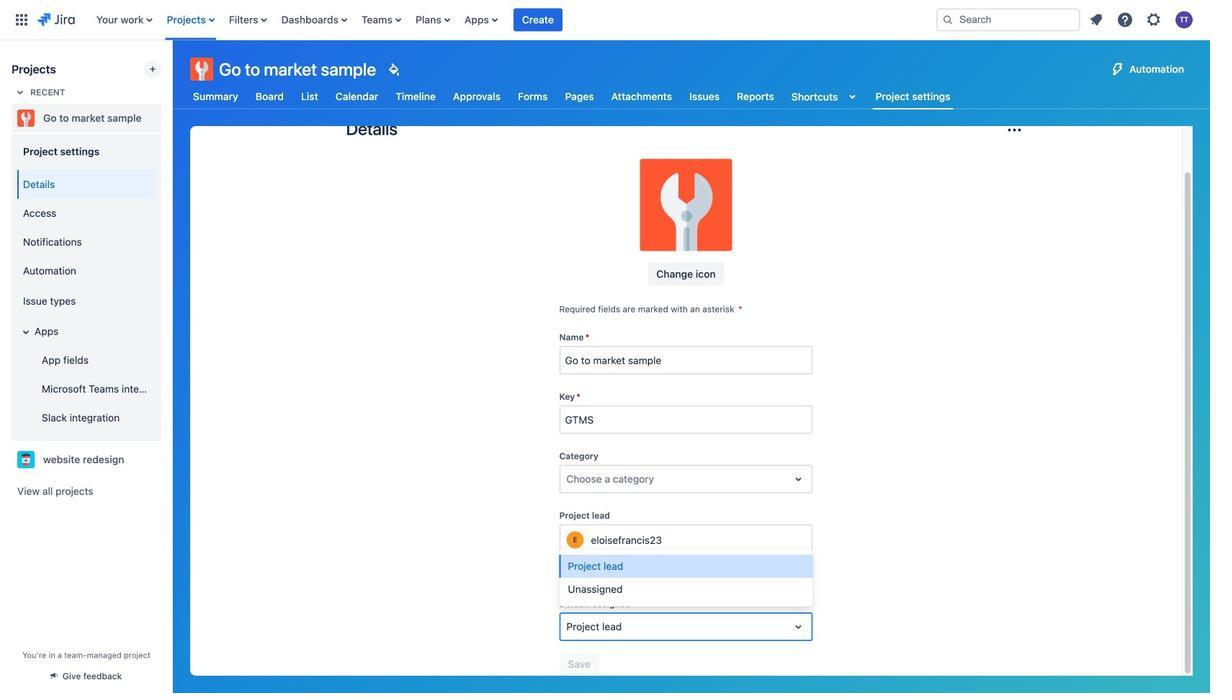 Task type: describe. For each thing, give the bounding box(es) containing it.
primary element
[[9, 0, 925, 40]]

expand image
[[17, 324, 35, 341]]

add to starred image
[[157, 110, 174, 127]]

create project image
[[147, 63, 159, 75]]

0 horizontal spatial list
[[89, 0, 925, 40]]

appswitcher icon image
[[13, 11, 30, 28]]

automation image
[[1110, 61, 1127, 78]]

project avatar image
[[640, 159, 732, 251]]

sidebar navigation image
[[157, 58, 189, 86]]

set project background image
[[385, 61, 402, 78]]

add to starred image
[[157, 451, 174, 468]]

1 group from the top
[[14, 133, 156, 441]]



Task type: locate. For each thing, give the bounding box(es) containing it.
1 horizontal spatial list
[[1084, 7, 1202, 33]]

list item
[[514, 0, 563, 40]]

group
[[14, 133, 156, 441], [14, 166, 156, 437]]

Search field
[[937, 8, 1081, 31]]

more image
[[1006, 121, 1023, 139]]

list
[[89, 0, 925, 40], [1084, 7, 1202, 33]]

tab list
[[182, 84, 962, 110]]

collapse recent projects image
[[12, 84, 29, 101]]

notifications image
[[1088, 11, 1105, 28]]

settings image
[[1146, 11, 1163, 28]]

2 open image from the top
[[790, 618, 807, 636]]

jira image
[[37, 11, 75, 28], [37, 11, 75, 28]]

None text field
[[567, 472, 569, 486], [567, 620, 569, 634], [567, 472, 569, 486], [567, 620, 569, 634]]

2 group from the top
[[14, 166, 156, 437]]

0 vertical spatial open image
[[790, 471, 807, 488]]

1 vertical spatial open image
[[790, 618, 807, 636]]

your profile and settings image
[[1176, 11, 1193, 28]]

search image
[[942, 14, 954, 26]]

1 open image from the top
[[790, 471, 807, 488]]

help image
[[1117, 11, 1134, 28]]

open image
[[790, 471, 807, 488], [790, 618, 807, 636]]

None field
[[561, 347, 812, 373], [561, 407, 812, 433], [561, 347, 812, 373], [561, 407, 812, 433]]

banner
[[0, 0, 1210, 40]]

None search field
[[937, 8, 1081, 31]]



Task type: vqa. For each thing, say whether or not it's contained in the screenshot.
Settings icon
yes



